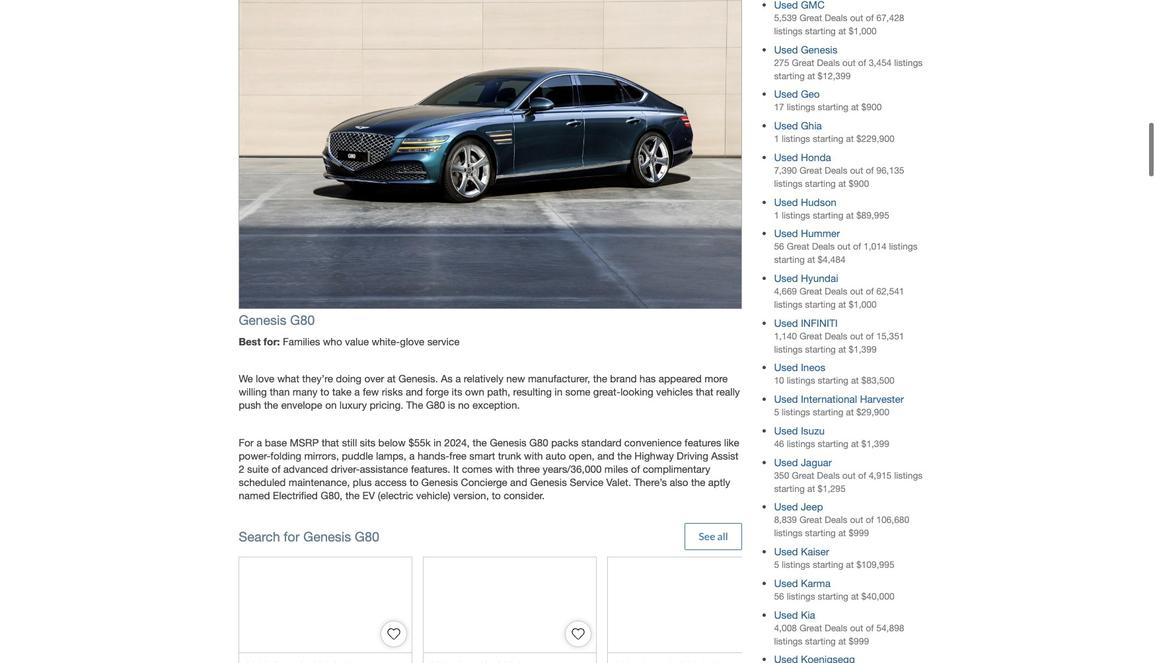 Task type: locate. For each thing, give the bounding box(es) containing it.
suite
[[247, 461, 269, 473]]

great right 5,539
[[800, 11, 823, 21]]

1
[[775, 132, 780, 142], [775, 208, 780, 219]]

at inside 350 great deals out of 4,915 listings starting at
[[808, 482, 816, 492]]

listings down "7,390"
[[775, 176, 803, 187]]

1 horizontal spatial with
[[524, 448, 543, 460]]

62,541
[[877, 284, 905, 295]]

used kaiser link
[[775, 544, 830, 556]]

5,539
[[775, 11, 798, 21]]

hudson
[[801, 194, 837, 206]]

of left 3,454
[[859, 55, 867, 66]]

at left $40,000
[[852, 590, 859, 600]]

of for used kia
[[866, 621, 874, 632]]

of left 67,428
[[866, 11, 874, 21]]

maintenance,
[[289, 475, 350, 487]]

g80
[[290, 311, 315, 326], [426, 398, 445, 410], [530, 435, 549, 447], [355, 528, 380, 543]]

used ghia 1 listings starting at $229,900
[[775, 118, 895, 142]]

4,008 great deals out of 54,898 listings starting at
[[775, 621, 905, 645]]

standard
[[582, 435, 622, 447]]

starting down kia
[[806, 635, 836, 645]]

kia
[[801, 607, 816, 619]]

1 1 from the top
[[775, 132, 780, 142]]

14 used from the top
[[775, 544, 799, 556]]

used isuzu link
[[775, 423, 825, 435]]

aptly
[[709, 475, 731, 487]]

0 horizontal spatial 2024 genesis g80 2.5t awd image
[[424, 556, 597, 651]]

listings down used karma link
[[787, 590, 816, 600]]

used up 4,669
[[775, 270, 799, 282]]

great down the jeep
[[800, 513, 823, 524]]

0 vertical spatial to
[[321, 384, 330, 396]]

that inside 'we love what they're doing over at genesis. as a relatively new manufacturer, the brand has appeared more willing than many to take a few risks and forge its own path, resulting in some great-looking vehicles that really push the envelope on luxury pricing. the g80 is no exception.'
[[696, 384, 714, 396]]

deals inside 56 great deals out of 1,014 listings starting at
[[812, 240, 835, 250]]

1 used from the top
[[775, 41, 799, 53]]

out for hyundai
[[851, 284, 864, 295]]

starting inside 7,390 great deals out of 96,135 listings starting at
[[806, 176, 836, 187]]

1 vertical spatial 1
[[775, 208, 780, 219]]

used karma link
[[775, 576, 831, 588]]

used up "4,008"
[[775, 607, 799, 619]]

5
[[775, 405, 780, 416], [775, 558, 780, 569]]

deals inside 4,669 great deals out of 62,541 listings starting at
[[825, 284, 848, 295]]

1 56 from the top
[[775, 240, 785, 250]]

value
[[345, 334, 369, 346]]

deals for used hummer
[[812, 240, 835, 250]]

below
[[379, 435, 406, 447]]

they're
[[302, 371, 333, 383]]

great down used infiniti link
[[800, 329, 823, 340]]

at up used hyundai
[[808, 253, 816, 263]]

1 vertical spatial 56
[[775, 590, 785, 600]]

1 for used hudson
[[775, 208, 780, 219]]

genesis up 'vehicle)'
[[422, 475, 458, 487]]

at up the jeep
[[808, 482, 816, 492]]

deals inside 1,140 great deals out of 15,351 listings starting at
[[825, 329, 848, 340]]

of inside 1,140 great deals out of 15,351 listings starting at
[[866, 329, 874, 340]]

at up risks
[[387, 371, 396, 383]]

used jeep link
[[775, 499, 824, 511]]

starting up 'hudson'
[[806, 176, 836, 187]]

at inside the 5,539 great deals out of 67,428 listings starting at
[[839, 24, 847, 34]]

1 horizontal spatial 2024 genesis g80 2.5t awd image
[[609, 556, 781, 651]]

used inside 'used karma 56 listings starting at $40,000'
[[775, 576, 799, 588]]

at
[[839, 24, 847, 34], [808, 69, 816, 79], [852, 100, 859, 111], [847, 132, 854, 142], [839, 176, 847, 187], [847, 208, 854, 219], [808, 253, 816, 263], [839, 298, 847, 308], [839, 342, 847, 353], [387, 371, 396, 383], [852, 374, 859, 385], [847, 405, 854, 416], [852, 437, 859, 448], [808, 482, 816, 492], [839, 527, 847, 537], [847, 558, 854, 569], [852, 590, 859, 600], [839, 635, 847, 645]]

used jaguar
[[775, 455, 833, 467]]

used up 8,839
[[775, 499, 799, 511]]

of inside 7,390 great deals out of 96,135 listings starting at
[[866, 163, 874, 174]]

used up 46
[[775, 423, 799, 435]]

listings inside used ineos 10 listings starting at $83,500
[[787, 374, 816, 385]]

features
[[685, 435, 722, 447]]

0 vertical spatial 5
[[775, 405, 780, 416]]

named
[[239, 488, 270, 500]]

for
[[239, 435, 254, 447]]

$1,000
[[849, 24, 877, 34], [849, 298, 877, 308]]

$1,399 down "$29,900"
[[862, 437, 890, 448]]

at up the used ghia 1 listings starting at $229,900
[[852, 100, 859, 111]]

out inside 275 great deals out of 3,454 listings starting at
[[843, 55, 856, 66]]

0 horizontal spatial to
[[321, 384, 330, 396]]

$900
[[862, 100, 882, 111], [849, 176, 870, 187]]

used inside used geo 17 listings starting at $900
[[775, 86, 799, 98]]

5 down used kaiser link
[[775, 558, 780, 569]]

4 used from the top
[[775, 149, 799, 161]]

at inside 'we love what they're doing over at genesis. as a relatively new manufacturer, the brand has appeared more willing than many to take a few risks and forge its own path, resulting in some great-looking vehicles that really push the envelope on luxury pricing. the g80 is no exception.'
[[387, 371, 396, 383]]

2 5 from the top
[[775, 558, 780, 569]]

used for used jaguar
[[775, 455, 799, 467]]

$55k
[[409, 435, 431, 447]]

used kia link
[[775, 607, 816, 619]]

1,014
[[864, 240, 887, 250]]

used inside used international harvester 5 listings starting at $29,900
[[775, 392, 799, 403]]

genesis.
[[399, 371, 438, 383]]

exception.
[[473, 398, 520, 410]]

out left 54,898
[[851, 621, 864, 632]]

1 5 from the top
[[775, 405, 780, 416]]

jaguar
[[801, 455, 833, 467]]

great down used hyundai
[[800, 284, 823, 295]]

listings inside the used ghia 1 listings starting at $229,900
[[782, 132, 811, 142]]

$999 for used jeep
[[849, 527, 870, 537]]

to inside 'we love what they're doing over at genesis. as a relatively new manufacturer, the brand has appeared more willing than many to take a few risks and forge its own path, resulting in some great-looking vehicles that really push the envelope on luxury pricing. the g80 is no exception.'
[[321, 384, 330, 396]]

listings inside used geo 17 listings starting at $900
[[787, 100, 816, 111]]

great inside 56 great deals out of 1,014 listings starting at
[[787, 240, 810, 250]]

the up smart
[[473, 435, 487, 447]]

out inside 56 great deals out of 1,014 listings starting at
[[838, 240, 851, 250]]

and
[[406, 384, 423, 396], [598, 448, 615, 460], [511, 475, 528, 487]]

great inside 275 great deals out of 3,454 listings starting at
[[792, 55, 815, 66]]

out
[[851, 11, 864, 21], [843, 55, 856, 66], [851, 163, 864, 174], [838, 240, 851, 250], [851, 284, 864, 295], [851, 329, 864, 340], [843, 469, 856, 479], [851, 513, 864, 524], [851, 621, 864, 632]]

2 1 from the top
[[775, 208, 780, 219]]

2 used from the top
[[775, 86, 799, 98]]

$1,000 for 67,428
[[849, 24, 877, 34]]

deals inside 7,390 great deals out of 96,135 listings starting at
[[825, 163, 848, 174]]

deals for used hyundai
[[825, 284, 848, 295]]

great for hyundai
[[800, 284, 823, 295]]

out inside 1,140 great deals out of 15,351 listings starting at
[[851, 329, 864, 340]]

2 horizontal spatial and
[[598, 448, 615, 460]]

listings inside 56 great deals out of 1,014 listings starting at
[[890, 240, 918, 250]]

deals down infiniti
[[825, 329, 848, 340]]

at inside 4,669 great deals out of 62,541 listings starting at
[[839, 298, 847, 308]]

17
[[775, 100, 785, 111]]

starting inside "used kaiser 5 listings starting at $109,995"
[[813, 558, 844, 569]]

1 $999 from the top
[[849, 527, 870, 537]]

0 horizontal spatial and
[[406, 384, 423, 396]]

1 for used ghia
[[775, 132, 780, 142]]

2 56 from the top
[[775, 590, 785, 600]]

1 vertical spatial that
[[322, 435, 339, 447]]

10 used from the top
[[775, 392, 799, 403]]

listings down used geo link
[[787, 100, 816, 111]]

1 vertical spatial $999
[[849, 635, 870, 645]]

packs
[[552, 435, 579, 447]]

out inside 4,669 great deals out of 62,541 listings starting at
[[851, 284, 864, 295]]

listings down the used ineos link
[[787, 374, 816, 385]]

2 horizontal spatial to
[[492, 488, 501, 500]]

used infiniti
[[775, 315, 838, 327]]

with down trunk
[[496, 461, 514, 473]]

of right miles
[[632, 461, 640, 473]]

at up 275 great deals out of 3,454 listings starting at
[[839, 24, 847, 34]]

1 horizontal spatial that
[[696, 384, 714, 396]]

of inside 4,669 great deals out of 62,541 listings starting at
[[866, 284, 874, 295]]

great inside 1,140 great deals out of 15,351 listings starting at
[[800, 329, 823, 340]]

g80 up the families
[[290, 311, 315, 326]]

deals up $1,295
[[818, 469, 840, 479]]

7 used from the top
[[775, 270, 799, 282]]

deals up $12,399
[[818, 55, 840, 66]]

1 vertical spatial 5
[[775, 558, 780, 569]]

of left '4,915'
[[859, 469, 867, 479]]

deals down honda on the top of the page
[[825, 163, 848, 174]]

deals inside 275 great deals out of 3,454 listings starting at
[[818, 55, 840, 66]]

3 used from the top
[[775, 118, 799, 130]]

1 vertical spatial in
[[434, 435, 442, 447]]

out up $12,399
[[843, 55, 856, 66]]

great for genesis
[[792, 55, 815, 66]]

12 used from the top
[[775, 455, 799, 467]]

listings right 1,014 at the right top of page
[[890, 240, 918, 250]]

0 vertical spatial 56
[[775, 240, 785, 250]]

used for used international harvester 5 listings starting at $29,900
[[775, 392, 799, 403]]

driving
[[677, 448, 709, 460]]

to down concierge on the left bottom of the page
[[492, 488, 501, 500]]

used inside used isuzu 46 listings starting at $1,399
[[775, 423, 799, 435]]

0 vertical spatial $1,000
[[849, 24, 877, 34]]

listings down used kaiser link
[[782, 558, 811, 569]]

that down more
[[696, 384, 714, 396]]

deals for used jaguar
[[818, 469, 840, 479]]

puddle
[[342, 448, 374, 460]]

of inside 350 great deals out of 4,915 listings starting at
[[859, 469, 867, 479]]

used up 17
[[775, 86, 799, 98]]

at inside 'used karma 56 listings starting at $40,000'
[[852, 590, 859, 600]]

take
[[332, 384, 352, 396]]

out inside the 5,539 great deals out of 67,428 listings starting at
[[851, 11, 864, 21]]

starting up infiniti
[[806, 298, 836, 308]]

used down "7,390"
[[775, 194, 799, 206]]

listings inside 7,390 great deals out of 96,135 listings starting at
[[775, 176, 803, 187]]

g80 down forge
[[426, 398, 445, 410]]

love
[[256, 371, 275, 383]]

$229,900
[[857, 132, 895, 142]]

advanced
[[284, 461, 328, 473]]

1 inside used hudson 1 listings starting at $89,995
[[775, 208, 780, 219]]

of inside 8,839 great deals out of 106,680 listings starting at
[[866, 513, 874, 524]]

of for used jaguar
[[859, 469, 867, 479]]

deals for used kia
[[825, 621, 848, 632]]

used for used geo 17 listings starting at $900
[[775, 86, 799, 98]]

16 used from the top
[[775, 607, 799, 619]]

out up $1,295
[[843, 469, 856, 479]]

at left $229,900
[[847, 132, 854, 142]]

used up "7,390"
[[775, 149, 799, 161]]

starting up used genesis
[[806, 24, 836, 34]]

5 inside "used kaiser 5 listings starting at $109,995"
[[775, 558, 780, 569]]

great down the used jaguar link on the bottom right of the page
[[792, 469, 815, 479]]

as
[[441, 371, 453, 383]]

starting up kaiser
[[806, 527, 836, 537]]

great for kia
[[800, 621, 823, 632]]

2 $1,000 from the top
[[849, 298, 877, 308]]

service
[[570, 475, 604, 487]]

listings inside 4,669 great deals out of 62,541 listings starting at
[[775, 298, 803, 308]]

used left kaiser
[[775, 544, 799, 556]]

0 horizontal spatial that
[[322, 435, 339, 447]]

1 down used hudson link
[[775, 208, 780, 219]]

$900 up $229,900
[[862, 100, 882, 111]]

$1,399
[[849, 342, 877, 353], [862, 437, 890, 448]]

deals up used genesis
[[825, 11, 848, 21]]

used inside the used ghia 1 listings starting at $229,900
[[775, 118, 799, 130]]

9 used from the top
[[775, 360, 799, 372]]

listings down "4,008"
[[775, 635, 803, 645]]

listings right 3,454
[[895, 55, 923, 66]]

of left "15,351"
[[866, 329, 874, 340]]

listings right '4,915'
[[895, 469, 923, 479]]

hyundai
[[801, 270, 839, 282]]

starting inside the used ghia 1 listings starting at $229,900
[[813, 132, 844, 142]]

11 used from the top
[[775, 423, 799, 435]]

starting inside 350 great deals out of 4,915 listings starting at
[[775, 482, 805, 492]]

used down 10
[[775, 392, 799, 403]]

and up the
[[406, 384, 423, 396]]

0 vertical spatial in
[[555, 384, 563, 396]]

starting down kaiser
[[813, 558, 844, 569]]

at inside used international harvester 5 listings starting at $29,900
[[847, 405, 854, 416]]

great down used genesis
[[792, 55, 815, 66]]

0 vertical spatial 1
[[775, 132, 780, 142]]

0 horizontal spatial in
[[434, 435, 442, 447]]

ghia
[[801, 118, 823, 130]]

2 vertical spatial and
[[511, 475, 528, 487]]

$999 for used kia
[[849, 635, 870, 645]]

5 up "used isuzu" link
[[775, 405, 780, 416]]

g80 inside for a base msrp that still sits below $55k in 2024, the genesis g80 packs standard convenience features like power-folding mirrors, puddle lamps, a hands-free smart trunk with auto open, and the highway driving assist 2 suite of advanced driver-assistance features. it comes with three years/36,000 miles of complimentary scheduled maintenance, plus access to genesis concierge and genesis service valet. there's also the aptly named electrified g80, the ev (electric vehicle) version, to consider.
[[530, 435, 549, 447]]

used for used honda
[[775, 149, 799, 161]]

starting up ineos
[[806, 342, 836, 353]]

that
[[696, 384, 714, 396], [322, 435, 339, 447]]

also
[[670, 475, 689, 487]]

a left few
[[355, 384, 360, 396]]

of left 1,014 at the right top of page
[[854, 240, 862, 250]]

used hummer
[[775, 226, 841, 238]]

1 vertical spatial to
[[410, 475, 419, 487]]

deals down hyundai on the right of the page
[[825, 284, 848, 295]]

great inside 4,669 great deals out of 62,541 listings starting at
[[800, 284, 823, 295]]

envelope
[[281, 398, 323, 410]]

starting down 275
[[775, 69, 805, 79]]

listings down 8,839
[[775, 527, 803, 537]]

1 down used ghia link
[[775, 132, 780, 142]]

0 vertical spatial $900
[[862, 100, 882, 111]]

listings inside 4,008 great deals out of 54,898 listings starting at
[[775, 635, 803, 645]]

$900 up $89,995
[[849, 176, 870, 187]]

(electric
[[378, 488, 414, 500]]

0 vertical spatial $999
[[849, 527, 870, 537]]

great inside 350 great deals out of 4,915 listings starting at
[[792, 469, 815, 479]]

convenience
[[625, 435, 682, 447]]

56 down used hummer
[[775, 240, 785, 250]]

out inside 8,839 great deals out of 106,680 listings starting at
[[851, 513, 864, 524]]

harvester
[[861, 392, 905, 403]]

0 vertical spatial and
[[406, 384, 423, 396]]

used down 17
[[775, 118, 799, 130]]

search
[[239, 528, 280, 543]]

used for used kaiser 5 listings starting at $109,995
[[775, 544, 799, 556]]

deals inside 8,839 great deals out of 106,680 listings starting at
[[825, 513, 848, 524]]

starting down isuzu
[[818, 437, 849, 448]]

of inside 56 great deals out of 1,014 listings starting at
[[854, 240, 862, 250]]

350 great deals out of 4,915 listings starting at
[[775, 469, 923, 492]]

starting inside 'used karma 56 listings starting at $40,000'
[[818, 590, 849, 600]]

miles
[[605, 461, 629, 473]]

at inside the used ghia 1 listings starting at $229,900
[[847, 132, 854, 142]]

at down "used international harvester" link
[[847, 405, 854, 416]]

starting inside 1,140 great deals out of 15,351 listings starting at
[[806, 342, 836, 353]]

$1,399 down "15,351"
[[849, 342, 877, 353]]

used for used hummer
[[775, 226, 799, 238]]

genesis
[[801, 41, 838, 53], [239, 311, 287, 326], [490, 435, 527, 447], [422, 475, 458, 487], [531, 475, 567, 487], [304, 528, 351, 543]]

2 $999 from the top
[[849, 635, 870, 645]]

relatively
[[464, 371, 504, 383]]

$1,000 down 67,428
[[849, 24, 877, 34]]

1 vertical spatial with
[[496, 461, 514, 473]]

deals inside 350 great deals out of 4,915 listings starting at
[[818, 469, 840, 479]]

listings inside 'used karma 56 listings starting at $40,000'
[[787, 590, 816, 600]]

2024 genesis g80 2.5t awd image
[[424, 556, 597, 651], [609, 556, 781, 651]]

out inside 7,390 great deals out of 96,135 listings starting at
[[851, 163, 864, 174]]

for
[[284, 528, 300, 543]]

0 vertical spatial with
[[524, 448, 543, 460]]

hummer
[[801, 226, 841, 238]]

4,669 great deals out of 62,541 listings starting at
[[775, 284, 905, 308]]

1 vertical spatial $1,000
[[849, 298, 877, 308]]

at down hyundai on the right of the page
[[839, 298, 847, 308]]

56 inside 56 great deals out of 1,014 listings starting at
[[775, 240, 785, 250]]

56
[[775, 240, 785, 250], [775, 590, 785, 600]]

used jeep
[[775, 499, 824, 511]]

deals down 'used karma 56 listings starting at $40,000'
[[825, 621, 848, 632]]

at up used ineos 10 listings starting at $83,500
[[839, 342, 847, 353]]

starting inside used geo 17 listings starting at $900
[[818, 100, 849, 111]]

at down 'used karma 56 listings starting at $40,000'
[[839, 635, 847, 645]]

of left 96,135
[[866, 163, 874, 174]]

used up 350
[[775, 455, 799, 467]]

of
[[866, 11, 874, 21], [859, 55, 867, 66], [866, 163, 874, 174], [854, 240, 862, 250], [866, 284, 874, 295], [866, 329, 874, 340], [272, 461, 281, 473], [632, 461, 640, 473], [859, 469, 867, 479], [866, 513, 874, 524], [866, 621, 874, 632]]

out inside 350 great deals out of 4,915 listings starting at
[[843, 469, 856, 479]]

luxury
[[340, 398, 367, 410]]

out left 67,428
[[851, 11, 864, 21]]

of for used hummer
[[854, 240, 862, 250]]

10
[[775, 374, 785, 385]]

at up geo
[[808, 69, 816, 79]]

for a base msrp that still sits below $55k in 2024, the genesis g80 packs standard convenience features like power-folding mirrors, puddle lamps, a hands-free smart trunk with auto open, and the highway driving assist 2 suite of advanced driver-assistance features. it comes with three years/36,000 miles of complimentary scheduled maintenance, plus access to genesis concierge and genesis service valet. there's also the aptly named electrified g80, the ev (electric vehicle) version, to consider.
[[239, 435, 740, 500]]

1 $1,000 from the top
[[849, 24, 877, 34]]

deals inside 4,008 great deals out of 54,898 listings starting at
[[825, 621, 848, 632]]

out up $4,484
[[838, 240, 851, 250]]

great inside 7,390 great deals out of 96,135 listings starting at
[[800, 163, 823, 174]]

6 used from the top
[[775, 226, 799, 238]]

$109,995
[[857, 558, 895, 569]]

vehicles
[[657, 384, 694, 396]]

starting down the karma
[[818, 590, 849, 600]]

out inside 4,008 great deals out of 54,898 listings starting at
[[851, 621, 864, 632]]

at left $109,995
[[847, 558, 854, 569]]

8 used from the top
[[775, 315, 799, 327]]

deals
[[825, 11, 848, 21], [818, 55, 840, 66], [825, 163, 848, 174], [812, 240, 835, 250], [825, 284, 848, 295], [825, 329, 848, 340], [818, 469, 840, 479], [825, 513, 848, 524], [825, 621, 848, 632]]

5 used from the top
[[775, 194, 799, 206]]

power-
[[239, 448, 271, 460]]

used for used ineos 10 listings starting at $83,500
[[775, 360, 799, 372]]

many
[[293, 384, 318, 396]]

willing
[[239, 384, 267, 396]]

listings down used hudson link
[[782, 208, 811, 219]]

at up "used kaiser 5 listings starting at $109,995"
[[839, 527, 847, 537]]

that inside for a base msrp that still sits below $55k in 2024, the genesis g80 packs standard convenience features like power-folding mirrors, puddle lamps, a hands-free smart trunk with auto open, and the highway driving assist 2 suite of advanced driver-assistance features. it comes with three years/36,000 miles of complimentary scheduled maintenance, plus access to genesis concierge and genesis service valet. there's also the aptly named electrified g80, the ev (electric vehicle) version, to consider.
[[322, 435, 339, 447]]

of inside 4,008 great deals out of 54,898 listings starting at
[[866, 621, 874, 632]]

of for used hyundai
[[866, 284, 874, 295]]

starting inside used isuzu 46 listings starting at $1,399
[[818, 437, 849, 448]]

great inside 8,839 great deals out of 106,680 listings starting at
[[800, 513, 823, 524]]

a down the $55k at the left bottom
[[410, 448, 415, 460]]

g80,
[[321, 488, 343, 500]]

hands-
[[418, 448, 450, 460]]

1 vertical spatial $1,399
[[862, 437, 890, 448]]

1 2024 genesis g80 2.5t awd image from the left
[[424, 556, 597, 651]]

1 horizontal spatial in
[[555, 384, 563, 396]]

used for used ghia 1 listings starting at $229,900
[[775, 118, 799, 130]]

13 used from the top
[[775, 499, 799, 511]]

15 used from the top
[[775, 576, 799, 588]]

out for honda
[[851, 163, 864, 174]]

0 vertical spatial that
[[696, 384, 714, 396]]

used honda
[[775, 149, 832, 161]]

used for used hyundai
[[775, 270, 799, 282]]

1 horizontal spatial to
[[410, 475, 419, 487]]

1 inside the used ghia 1 listings starting at $229,900
[[775, 132, 780, 142]]

starting down international
[[813, 405, 844, 416]]

genesis up for:
[[239, 311, 287, 326]]

listings down "used isuzu" link
[[787, 437, 816, 448]]

7,390
[[775, 163, 798, 174]]

with
[[524, 448, 543, 460], [496, 461, 514, 473]]

plus
[[353, 475, 372, 487]]

used left hummer
[[775, 226, 799, 238]]

of left 62,541
[[866, 284, 874, 295]]

4,008
[[775, 621, 798, 632]]



Task type: vqa. For each thing, say whether or not it's contained in the screenshot.


Task type: describe. For each thing, give the bounding box(es) containing it.
three
[[517, 461, 540, 473]]

pricing.
[[370, 398, 404, 410]]

a right for
[[257, 435, 262, 447]]

its
[[452, 384, 463, 396]]

assistance
[[360, 461, 408, 473]]

driver-
[[331, 461, 360, 473]]

great for honda
[[800, 163, 823, 174]]

$1,399 inside used isuzu 46 listings starting at $1,399
[[862, 437, 890, 448]]

what
[[277, 371, 300, 383]]

used ineos 10 listings starting at $83,500
[[775, 360, 895, 385]]

out for jeep
[[851, 513, 864, 524]]

the up great-
[[593, 371, 608, 383]]

deals for used genesis
[[818, 55, 840, 66]]

there's
[[634, 475, 667, 487]]

used karma 56 listings starting at $40,000
[[775, 576, 895, 600]]

of for used honda
[[866, 163, 874, 174]]

deals inside the 5,539 great deals out of 67,428 listings starting at
[[825, 11, 848, 21]]

at inside used geo 17 listings starting at $900
[[852, 100, 859, 111]]

$29,900
[[857, 405, 890, 416]]

starting inside used international harvester 5 listings starting at $29,900
[[813, 405, 844, 416]]

used international harvester 5 listings starting at $29,900
[[775, 392, 905, 416]]

out for kia
[[851, 621, 864, 632]]

families
[[283, 334, 320, 346]]

free
[[450, 448, 467, 460]]

msrp
[[290, 435, 319, 447]]

used for used infiniti
[[775, 315, 799, 327]]

$12,399
[[818, 69, 851, 79]]

$1,295
[[818, 482, 846, 492]]

great for hummer
[[787, 240, 810, 250]]

scheduled
[[239, 475, 286, 487]]

genesis down the three
[[531, 475, 567, 487]]

used ineos link
[[775, 360, 826, 372]]

46
[[775, 437, 785, 448]]

starting inside used hudson 1 listings starting at $89,995
[[813, 208, 844, 219]]

deals for used honda
[[825, 163, 848, 174]]

used isuzu 46 listings starting at $1,399
[[775, 423, 890, 448]]

more
[[705, 371, 728, 383]]

0 vertical spatial $1,399
[[849, 342, 877, 353]]

out for genesis
[[843, 55, 856, 66]]

used for used isuzu 46 listings starting at $1,399
[[775, 423, 799, 435]]

listings inside used isuzu 46 listings starting at $1,399
[[787, 437, 816, 448]]

$900 inside used geo 17 listings starting at $900
[[862, 100, 882, 111]]

genesis up $12,399
[[801, 41, 838, 53]]

1,140
[[775, 329, 798, 340]]

path,
[[488, 384, 511, 396]]

of for used infiniti
[[866, 329, 874, 340]]

g80 down ev
[[355, 528, 380, 543]]

of inside the 5,539 great deals out of 67,428 listings starting at
[[866, 11, 874, 21]]

used for used karma 56 listings starting at $40,000
[[775, 576, 799, 588]]

used hudson 1 listings starting at $89,995
[[775, 194, 890, 219]]

trunk
[[498, 448, 522, 460]]

out for infiniti
[[851, 329, 864, 340]]

comes
[[462, 461, 493, 473]]

for:
[[264, 334, 280, 346]]

isuzu
[[801, 423, 825, 435]]

in inside for a base msrp that still sits below $55k in 2024, the genesis g80 packs standard convenience features like power-folding mirrors, puddle lamps, a hands-free smart trunk with auto open, and the highway driving assist 2 suite of advanced driver-assistance features. it comes with three years/36,000 miles of complimentary scheduled maintenance, plus access to genesis concierge and genesis service valet. there's also the aptly named electrified g80, the ev (electric vehicle) version, to consider.
[[434, 435, 442, 447]]

275 great deals out of 3,454 listings starting at
[[775, 55, 923, 79]]

search for genesis g80
[[239, 528, 380, 543]]

$1,000 for 62,541
[[849, 298, 877, 308]]

at inside used hudson 1 listings starting at $89,995
[[847, 208, 854, 219]]

service
[[428, 334, 460, 346]]

complimentary
[[643, 461, 711, 473]]

than
[[270, 384, 290, 396]]

starting inside used ineos 10 listings starting at $83,500
[[818, 374, 849, 385]]

106,680
[[877, 513, 910, 524]]

base
[[265, 435, 287, 447]]

great for infiniti
[[800, 329, 823, 340]]

listings inside 275 great deals out of 3,454 listings starting at
[[895, 55, 923, 66]]

starting inside 4,008 great deals out of 54,898 listings starting at
[[806, 635, 836, 645]]

used for used genesis
[[775, 41, 799, 53]]

genesis up trunk
[[490, 435, 527, 447]]

used hyundai link
[[775, 270, 839, 282]]

push
[[239, 398, 261, 410]]

forge
[[426, 384, 449, 396]]

mirrors,
[[304, 448, 339, 460]]

at inside 8,839 great deals out of 106,680 listings starting at
[[839, 527, 847, 537]]

listings inside used hudson 1 listings starting at $89,995
[[782, 208, 811, 219]]

1 vertical spatial $900
[[849, 176, 870, 187]]

listings inside used international harvester 5 listings starting at $29,900
[[782, 405, 811, 416]]

starting inside 4,669 great deals out of 62,541 listings starting at
[[806, 298, 836, 308]]

in inside 'we love what they're doing over at genesis. as a relatively new manufacturer, the brand has appeared more willing than many to take a few risks and forge its own path, resulting in some great-looking vehicles that really push the envelope on luxury pricing. the g80 is no exception.'
[[555, 384, 563, 396]]

used for used hudson 1 listings starting at $89,995
[[775, 194, 799, 206]]

at inside "used kaiser 5 listings starting at $109,995"
[[847, 558, 854, 569]]

assist
[[712, 448, 739, 460]]

consider.
[[504, 488, 545, 500]]

genesis g80
[[239, 311, 315, 326]]

2024,
[[445, 435, 470, 447]]

access
[[375, 475, 407, 487]]

used hudson link
[[775, 194, 837, 206]]

who
[[323, 334, 342, 346]]

the left ev
[[346, 488, 360, 500]]

used hummer link
[[775, 226, 841, 238]]

geo
[[801, 86, 820, 98]]

56 inside 'used karma 56 listings starting at $40,000'
[[775, 590, 785, 600]]

kaiser
[[801, 544, 830, 556]]

used geo 17 listings starting at $900
[[775, 86, 882, 111]]

at inside used isuzu 46 listings starting at $1,399
[[852, 437, 859, 448]]

a right as at the bottom left of page
[[456, 371, 461, 383]]

at inside used ineos 10 listings starting at $83,500
[[852, 374, 859, 385]]

at inside 4,008 great deals out of 54,898 listings starting at
[[839, 635, 847, 645]]

on
[[325, 398, 337, 410]]

$4,484
[[818, 253, 846, 263]]

listings inside 8,839 great deals out of 106,680 listings starting at
[[775, 527, 803, 537]]

the up miles
[[618, 448, 632, 460]]

deals for used jeep
[[825, 513, 848, 524]]

electrified
[[273, 488, 318, 500]]

at inside 1,140 great deals out of 15,351 listings starting at
[[839, 342, 847, 353]]

starting inside the 5,539 great deals out of 67,428 listings starting at
[[806, 24, 836, 34]]

used for used jeep
[[775, 499, 799, 511]]

5 inside used international harvester 5 listings starting at $29,900
[[775, 405, 780, 416]]

jeep
[[801, 499, 824, 511]]

used kia
[[775, 607, 816, 619]]

starting inside 56 great deals out of 1,014 listings starting at
[[775, 253, 805, 263]]

0 horizontal spatial with
[[496, 461, 514, 473]]

5,539 great deals out of 67,428 listings starting at
[[775, 11, 905, 34]]

deals for used infiniti
[[825, 329, 848, 340]]

8,839 great deals out of 106,680 listings starting at
[[775, 513, 910, 537]]

honda
[[801, 149, 832, 161]]

great for jeep
[[800, 513, 823, 524]]

great for jaguar
[[792, 469, 815, 479]]

still
[[342, 435, 357, 447]]

350
[[775, 469, 790, 479]]

1,140 great deals out of 15,351 listings starting at
[[775, 329, 905, 353]]

1 vertical spatial and
[[598, 448, 615, 460]]

the right also
[[692, 475, 706, 487]]

few
[[363, 384, 379, 396]]

the down than
[[264, 398, 278, 410]]

listings inside 350 great deals out of 4,915 listings starting at
[[895, 469, 923, 479]]

2 vertical spatial to
[[492, 488, 501, 500]]

used hyundai
[[775, 270, 839, 282]]

out for jaguar
[[843, 469, 856, 479]]

some
[[566, 384, 591, 396]]

3,454
[[869, 55, 892, 66]]

valet.
[[607, 475, 632, 487]]

out for hummer
[[838, 240, 851, 250]]

54,898
[[877, 621, 905, 632]]

genesis g80 image
[[239, 0, 743, 308]]

1 horizontal spatial and
[[511, 475, 528, 487]]

has
[[640, 371, 656, 383]]

starting inside 275 great deals out of 3,454 listings starting at
[[775, 69, 805, 79]]

of down folding
[[272, 461, 281, 473]]

$83,500
[[862, 374, 895, 385]]

at inside 56 great deals out of 1,014 listings starting at
[[808, 253, 816, 263]]

starting inside 8,839 great deals out of 106,680 listings starting at
[[806, 527, 836, 537]]

275
[[775, 55, 790, 66]]

2 2024 genesis g80 2.5t awd image from the left
[[609, 556, 781, 651]]

great inside the 5,539 great deals out of 67,428 listings starting at
[[800, 11, 823, 21]]

resulting
[[514, 384, 552, 396]]

karma
[[801, 576, 831, 588]]

genesis right the 'for'
[[304, 528, 351, 543]]

2
[[239, 461, 245, 473]]

used jaguar link
[[775, 455, 833, 467]]

at inside 7,390 great deals out of 96,135 listings starting at
[[839, 176, 847, 187]]

listings inside "used kaiser 5 listings starting at $109,995"
[[782, 558, 811, 569]]

g80 inside 'we love what they're doing over at genesis. as a relatively new manufacturer, the brand has appeared more willing than many to take a few risks and forge its own path, resulting in some great-looking vehicles that really push the envelope on luxury pricing. the g80 is no exception.'
[[426, 398, 445, 410]]

4,669
[[775, 284, 798, 295]]

and inside 'we love what they're doing over at genesis. as a relatively new manufacturer, the brand has appeared more willing than many to take a few risks and forge its own path, resulting in some great-looking vehicles that really push the envelope on luxury pricing. the g80 is no exception.'
[[406, 384, 423, 396]]

brand
[[611, 371, 637, 383]]

listings inside the 5,539 great deals out of 67,428 listings starting at
[[775, 24, 803, 34]]

listings inside 1,140 great deals out of 15,351 listings starting at
[[775, 342, 803, 353]]

at inside 275 great deals out of 3,454 listings starting at
[[808, 69, 816, 79]]

of for used genesis
[[859, 55, 867, 66]]

of for used jeep
[[866, 513, 874, 524]]

used for used kia
[[775, 607, 799, 619]]

2023 genesis g80 2.5t rwd image
[[240, 556, 412, 651]]



